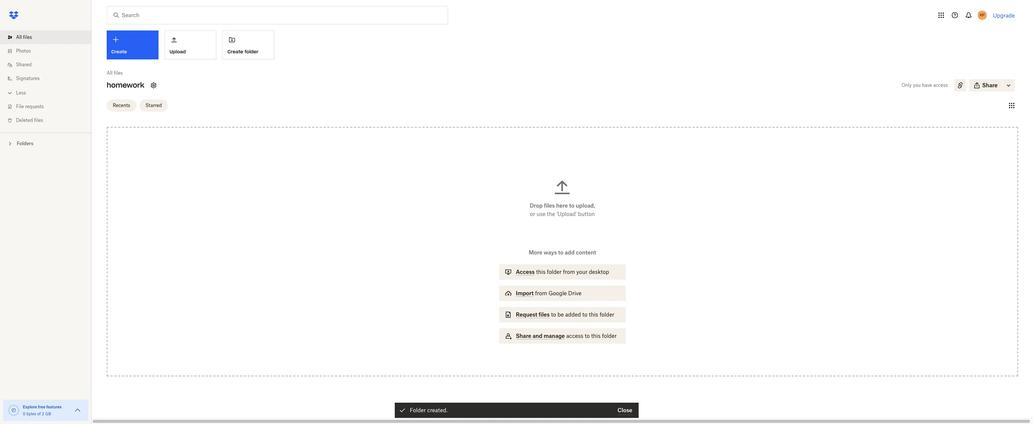 Task type: locate. For each thing, give the bounding box(es) containing it.
all files
[[16, 34, 32, 40], [107, 70, 123, 76]]

1 vertical spatial all
[[107, 70, 113, 76]]

access right have
[[933, 82, 948, 88]]

close
[[618, 407, 632, 413]]

folder settings image
[[149, 81, 158, 90]]

added
[[565, 311, 581, 318]]

your
[[576, 269, 588, 275]]

this right added
[[589, 311, 598, 318]]

0 horizontal spatial from
[[535, 290, 547, 296]]

create button
[[107, 30, 159, 59]]

use
[[537, 211, 546, 217]]

list containing all files
[[0, 26, 91, 133]]

1 horizontal spatial from
[[563, 269, 575, 275]]

1 vertical spatial access
[[566, 333, 583, 339]]

upgrade link
[[993, 12, 1015, 18]]

you
[[913, 82, 921, 88]]

more ways to add content
[[529, 249, 596, 256]]

1 vertical spatial all files link
[[107, 69, 123, 77]]

0 horizontal spatial all
[[16, 34, 22, 40]]

access for have
[[933, 82, 948, 88]]

to left "be"
[[551, 311, 556, 318]]

more
[[529, 249, 542, 256]]

create folder
[[228, 49, 258, 54]]

0 vertical spatial all
[[16, 34, 22, 40]]

all up photos
[[16, 34, 22, 40]]

files left "be"
[[539, 311, 550, 318]]

from left your
[[563, 269, 575, 275]]

features
[[46, 405, 62, 409]]

0 horizontal spatial share
[[516, 333, 531, 339]]

ways
[[544, 249, 557, 256]]

photos link
[[6, 44, 91, 58]]

files
[[23, 34, 32, 40], [114, 70, 123, 76], [34, 117, 43, 123], [544, 202, 555, 209], [539, 311, 550, 318]]

files up photos
[[23, 34, 32, 40]]

all files inside all files list item
[[16, 34, 32, 40]]

all
[[16, 34, 22, 40], [107, 70, 113, 76]]

0 vertical spatial this
[[536, 269, 546, 275]]

create inside "popup button"
[[111, 49, 127, 54]]

signatures
[[16, 75, 40, 81]]

folders button
[[0, 138, 91, 149]]

folders
[[17, 141, 33, 146]]

from
[[563, 269, 575, 275], [535, 290, 547, 296]]

alert containing close
[[395, 403, 639, 418]]

explore
[[23, 405, 37, 409]]

0 vertical spatial access
[[933, 82, 948, 88]]

1 vertical spatial all files
[[107, 70, 123, 76]]

this right access
[[536, 269, 546, 275]]

all up "homework"
[[107, 70, 113, 76]]

1 horizontal spatial all
[[107, 70, 113, 76]]

0 horizontal spatial all files
[[16, 34, 32, 40]]

google
[[549, 290, 567, 296]]

from right import
[[535, 290, 547, 296]]

0 vertical spatial from
[[563, 269, 575, 275]]

upload,
[[576, 202, 595, 209]]

0 horizontal spatial create
[[111, 49, 127, 54]]

alert
[[395, 403, 639, 418]]

1 horizontal spatial all files
[[107, 70, 123, 76]]

access inside the more ways to add content element
[[566, 333, 583, 339]]

1 horizontal spatial all files link
[[107, 69, 123, 77]]

upgrade
[[993, 12, 1015, 18]]

1 horizontal spatial create
[[228, 49, 243, 54]]

list
[[0, 26, 91, 133]]

files inside the more ways to add content element
[[539, 311, 550, 318]]

deleted files link
[[6, 114, 91, 127]]

request files to be added to this folder
[[516, 311, 614, 318]]

share inside the more ways to add content element
[[516, 333, 531, 339]]

Search in folder "Dropbox" text field
[[122, 11, 432, 19]]

0 vertical spatial share
[[982, 82, 998, 88]]

kp button
[[976, 9, 988, 21]]

0 horizontal spatial access
[[566, 333, 583, 339]]

to
[[569, 202, 575, 209], [558, 249, 563, 256], [551, 311, 556, 318], [582, 311, 587, 318], [585, 333, 590, 339]]

this down request files to be added to this folder
[[591, 333, 601, 339]]

deleted
[[16, 117, 33, 123]]

share
[[982, 82, 998, 88], [516, 333, 531, 339]]

0
[[23, 412, 25, 416]]

all files up photos
[[16, 34, 32, 40]]

shared link
[[6, 58, 91, 72]]

create inside button
[[228, 49, 243, 54]]

folder created.
[[410, 407, 448, 413]]

1 horizontal spatial access
[[933, 82, 948, 88]]

folder
[[245, 49, 258, 54], [547, 269, 562, 275], [600, 311, 614, 318], [602, 333, 617, 339]]

all files list item
[[0, 30, 91, 44]]

0 vertical spatial all files
[[16, 34, 32, 40]]

files up the
[[544, 202, 555, 209]]

of
[[37, 412, 41, 416]]

access right the manage
[[566, 333, 583, 339]]

file requests
[[16, 104, 44, 109]]

all files link up shared link
[[6, 30, 91, 44]]

share inside button
[[982, 82, 998, 88]]

close button
[[618, 406, 632, 415]]

files inside list item
[[23, 34, 32, 40]]

homework
[[107, 81, 144, 90]]

to right here
[[569, 202, 575, 209]]

all files up "homework"
[[107, 70, 123, 76]]

upload
[[170, 49, 186, 54]]

all inside list item
[[16, 34, 22, 40]]

share for share
[[982, 82, 998, 88]]

share button
[[969, 79, 1002, 91]]

create
[[228, 49, 243, 54], [111, 49, 127, 54]]

deleted files
[[16, 117, 43, 123]]

all files link
[[6, 30, 91, 44], [107, 69, 123, 77]]

all files link up "homework"
[[107, 69, 123, 77]]

files up "homework"
[[114, 70, 123, 76]]

access
[[933, 82, 948, 88], [566, 333, 583, 339]]

to down request files to be added to this folder
[[585, 333, 590, 339]]

to inside drop files here to upload, or use the 'upload' button
[[569, 202, 575, 209]]

gb
[[45, 412, 51, 416]]

1 vertical spatial share
[[516, 333, 531, 339]]

1 horizontal spatial share
[[982, 82, 998, 88]]

starred
[[145, 102, 162, 108]]

0 vertical spatial all files link
[[6, 30, 91, 44]]

this
[[536, 269, 546, 275], [589, 311, 598, 318], [591, 333, 601, 339]]



Task type: vqa. For each thing, say whether or not it's contained in the screenshot.
fifth Share 'button' from right
no



Task type: describe. For each thing, give the bounding box(es) containing it.
dropbox image
[[6, 8, 21, 23]]

only
[[902, 82, 912, 88]]

drive
[[568, 290, 582, 296]]

bytes
[[26, 412, 36, 416]]

created.
[[427, 407, 448, 413]]

create folder button
[[223, 30, 274, 59]]

or
[[530, 211, 535, 217]]

access for manage
[[566, 333, 583, 339]]

file requests link
[[6, 100, 91, 114]]

desktop
[[589, 269, 609, 275]]

folder inside button
[[245, 49, 258, 54]]

signatures link
[[6, 72, 91, 85]]

and
[[533, 333, 542, 339]]

starred button
[[139, 99, 168, 111]]

0 horizontal spatial all files link
[[6, 30, 91, 44]]

only you have access
[[902, 82, 948, 88]]

to right added
[[582, 311, 587, 318]]

content
[[576, 249, 596, 256]]

import from google drive
[[516, 290, 582, 296]]

requests
[[25, 104, 44, 109]]

drop files here to upload, or use the 'upload' button
[[530, 202, 595, 217]]

explore free features 0 bytes of 2 gb
[[23, 405, 62, 416]]

upload button
[[165, 30, 216, 59]]

2
[[42, 412, 44, 416]]

share for share and manage access to this folder
[[516, 333, 531, 339]]

files right deleted
[[34, 117, 43, 123]]

create for create
[[111, 49, 127, 54]]

file
[[16, 104, 24, 109]]

access
[[516, 269, 535, 275]]

free
[[38, 405, 45, 409]]

photos
[[16, 48, 31, 54]]

shared
[[16, 62, 32, 67]]

create for create folder
[[228, 49, 243, 54]]

1 vertical spatial this
[[589, 311, 598, 318]]

drop
[[530, 202, 543, 209]]

recents
[[113, 102, 130, 108]]

to left 'add'
[[558, 249, 563, 256]]

less image
[[6, 89, 14, 97]]

2 vertical spatial this
[[591, 333, 601, 339]]

recents button
[[107, 99, 136, 111]]

share and manage access to this folder
[[516, 333, 617, 339]]

here
[[556, 202, 568, 209]]

more ways to add content element
[[498, 248, 627, 351]]

add
[[565, 249, 575, 256]]

import
[[516, 290, 534, 296]]

files inside drop files here to upload, or use the 'upload' button
[[544, 202, 555, 209]]

be
[[558, 311, 564, 318]]

less
[[16, 90, 26, 96]]

kp
[[980, 13, 985, 18]]

manage
[[544, 333, 565, 339]]

folder
[[410, 407, 426, 413]]

'upload'
[[557, 211, 577, 217]]

1 vertical spatial from
[[535, 290, 547, 296]]

access this folder from your desktop
[[516, 269, 609, 275]]

have
[[922, 82, 932, 88]]

request
[[516, 311, 537, 318]]

the
[[547, 211, 555, 217]]

button
[[578, 211, 595, 217]]

quota usage element
[[8, 404, 20, 417]]



